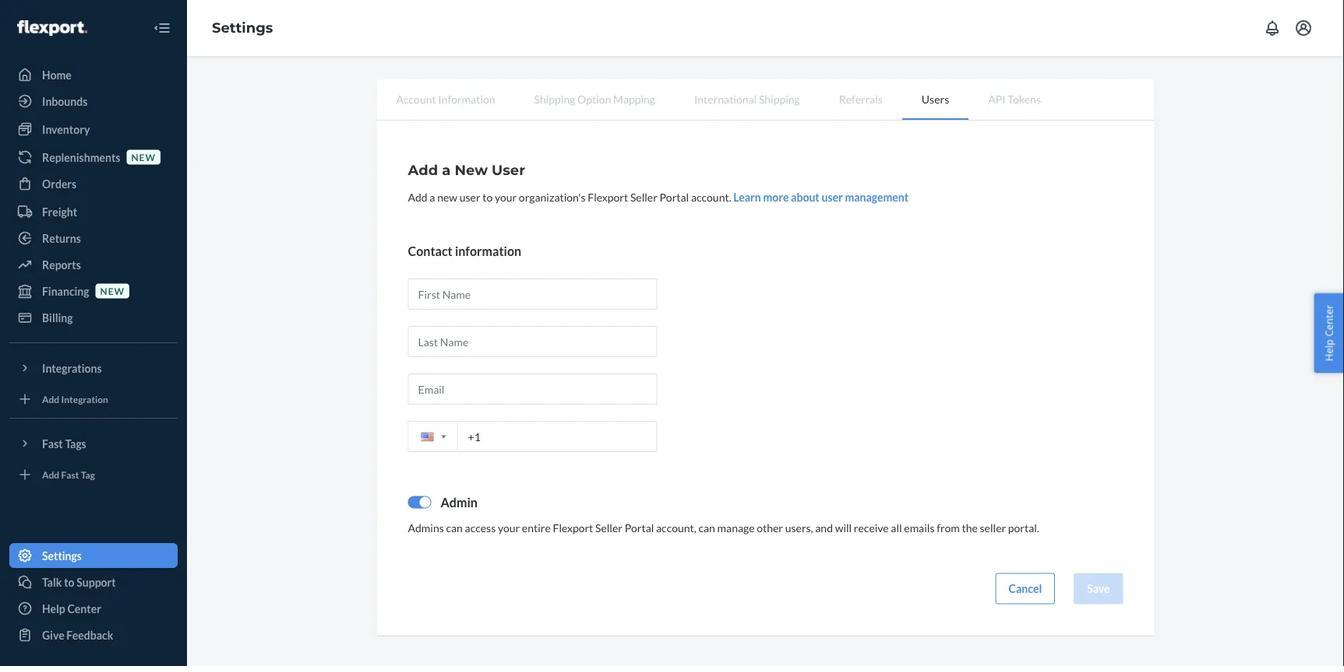 Task type: describe. For each thing, give the bounding box(es) containing it.
First Name text field
[[408, 279, 657, 310]]

entire
[[522, 522, 551, 535]]

account
[[396, 92, 436, 106]]

open notifications image
[[1263, 19, 1282, 37]]

tokens
[[1008, 92, 1041, 106]]

account information
[[396, 92, 495, 106]]

international shipping tab
[[675, 79, 819, 118]]

1 vertical spatial your
[[498, 522, 520, 535]]

inbounds link
[[9, 89, 178, 114]]

Last Name text field
[[408, 326, 657, 358]]

talk
[[42, 576, 62, 589]]

referrals
[[839, 92, 883, 106]]

referrals tab
[[819, 79, 902, 118]]

1 (702) 123-4567 telephone field
[[408, 421, 657, 453]]

financing
[[42, 285, 89, 298]]

to inside button
[[64, 576, 74, 589]]

flexport logo image
[[17, 20, 87, 36]]

1 vertical spatial new
[[437, 191, 457, 204]]

all
[[891, 522, 902, 535]]

billing
[[42, 311, 73, 325]]

feedback
[[66, 629, 113, 642]]

add for add integration
[[42, 394, 59, 405]]

support
[[77, 576, 116, 589]]

more
[[763, 191, 789, 204]]

0 horizontal spatial portal
[[625, 522, 654, 535]]

account,
[[656, 522, 696, 535]]

tags
[[65, 438, 86, 451]]

1 can from the left
[[446, 522, 463, 535]]

fast tags
[[42, 438, 86, 451]]

information
[[455, 243, 521, 259]]

learn more about user management button
[[733, 189, 909, 205]]

0 vertical spatial settings
[[212, 19, 273, 36]]

0 vertical spatial to
[[483, 191, 493, 204]]

a for new
[[430, 191, 435, 204]]

api tokens
[[988, 92, 1041, 106]]

united states: + 1 image
[[441, 436, 446, 439]]

shipping inside tab
[[534, 92, 575, 106]]

emails
[[904, 522, 935, 535]]

international
[[694, 92, 757, 106]]

give feedback button
[[9, 623, 178, 648]]

account.
[[691, 191, 731, 204]]

returns link
[[9, 226, 178, 251]]

api tokens tab
[[969, 79, 1060, 118]]

and
[[815, 522, 833, 535]]

manage
[[717, 522, 755, 535]]

0 horizontal spatial center
[[67, 603, 101, 616]]

integrations
[[42, 362, 102, 375]]

add a new user to your organization's flexport seller portal account. learn more about user management
[[408, 191, 909, 204]]

add a new user
[[408, 161, 525, 178]]

1 horizontal spatial settings link
[[212, 19, 273, 36]]

close navigation image
[[153, 19, 171, 37]]

1 user from the left
[[460, 191, 480, 204]]

1 vertical spatial help
[[42, 603, 65, 616]]

other
[[757, 522, 783, 535]]

0 horizontal spatial seller
[[595, 522, 623, 535]]

cancel
[[1009, 583, 1042, 596]]

user
[[492, 161, 525, 178]]

new
[[455, 161, 488, 178]]

talk to support button
[[9, 570, 178, 595]]

users,
[[785, 522, 813, 535]]

reports link
[[9, 252, 178, 277]]

mapping
[[613, 92, 655, 106]]

learn
[[733, 191, 761, 204]]

reports
[[42, 258, 81, 272]]

inventory link
[[9, 117, 178, 142]]

fast tags button
[[9, 432, 178, 457]]

talk to support
[[42, 576, 116, 589]]

add for add fast tag
[[42, 469, 59, 481]]

home
[[42, 68, 72, 81]]

home link
[[9, 62, 178, 87]]



Task type: vqa. For each thing, say whether or not it's contained in the screenshot.
Returns - All Returns
no



Task type: locate. For each thing, give the bounding box(es) containing it.
1 vertical spatial fast
[[61, 469, 79, 481]]

0 horizontal spatial to
[[64, 576, 74, 589]]

2 user from the left
[[822, 191, 843, 204]]

0 vertical spatial seller
[[630, 191, 657, 204]]

add for add a new user to your organization's flexport seller portal account. learn more about user management
[[408, 191, 428, 204]]

contact information
[[408, 243, 521, 259]]

0 horizontal spatial user
[[460, 191, 480, 204]]

receive
[[854, 522, 889, 535]]

0 horizontal spatial can
[[446, 522, 463, 535]]

option
[[577, 92, 611, 106]]

portal.
[[1008, 522, 1039, 535]]

inbounds
[[42, 95, 88, 108]]

new
[[131, 151, 156, 163], [437, 191, 457, 204], [100, 286, 125, 297]]

tab list
[[377, 79, 1154, 121]]

add integration link
[[9, 387, 178, 412]]

Email text field
[[408, 374, 657, 405]]

add up "contact"
[[408, 191, 428, 204]]

0 horizontal spatial new
[[100, 286, 125, 297]]

help inside button
[[1322, 340, 1336, 362]]

save
[[1087, 583, 1110, 596]]

will
[[835, 522, 852, 535]]

management
[[845, 191, 909, 204]]

1 shipping from the left
[[534, 92, 575, 106]]

1 horizontal spatial new
[[131, 151, 156, 163]]

cancel button
[[995, 574, 1055, 605]]

integrations button
[[9, 356, 178, 381]]

1 vertical spatial a
[[430, 191, 435, 204]]

0 vertical spatial help center
[[1322, 305, 1336, 362]]

flexport right entire
[[553, 522, 593, 535]]

add left new
[[408, 161, 438, 178]]

shipping option mapping
[[534, 92, 655, 106]]

0 horizontal spatial help center
[[42, 603, 101, 616]]

1 horizontal spatial user
[[822, 191, 843, 204]]

admins can access your entire flexport seller portal account, can manage other users, and will receive all emails from the seller portal.
[[408, 522, 1039, 535]]

2 can from the left
[[698, 522, 715, 535]]

users tab
[[902, 79, 969, 120]]

portal
[[660, 191, 689, 204], [625, 522, 654, 535]]

new down reports link
[[100, 286, 125, 297]]

0 vertical spatial a
[[442, 161, 451, 178]]

flexport
[[588, 191, 628, 204], [553, 522, 593, 535]]

new down add a new user
[[437, 191, 457, 204]]

users
[[922, 92, 949, 106]]

a left new
[[442, 161, 451, 178]]

seller
[[630, 191, 657, 204], [595, 522, 623, 535]]

help center
[[1322, 305, 1336, 362], [42, 603, 101, 616]]

new for financing
[[100, 286, 125, 297]]

to
[[483, 191, 493, 204], [64, 576, 74, 589]]

replenishments
[[42, 151, 120, 164]]

add fast tag
[[42, 469, 95, 481]]

1 horizontal spatial settings
[[212, 19, 273, 36]]

admins
[[408, 522, 444, 535]]

1 vertical spatial settings link
[[9, 544, 178, 569]]

shipping inside "tab"
[[759, 92, 800, 106]]

can left access
[[446, 522, 463, 535]]

0 horizontal spatial settings link
[[9, 544, 178, 569]]

1 vertical spatial settings
[[42, 550, 82, 563]]

seller left the account,
[[595, 522, 623, 535]]

can
[[446, 522, 463, 535], [698, 522, 715, 535]]

your left entire
[[498, 522, 520, 535]]

help center inside button
[[1322, 305, 1336, 362]]

fast left tags
[[42, 438, 63, 451]]

1 vertical spatial portal
[[625, 522, 654, 535]]

0 vertical spatial center
[[1322, 305, 1336, 337]]

new for replenishments
[[131, 151, 156, 163]]

center
[[1322, 305, 1336, 337], [67, 603, 101, 616]]

0 horizontal spatial a
[[430, 191, 435, 204]]

0 horizontal spatial shipping
[[534, 92, 575, 106]]

shipping
[[534, 92, 575, 106], [759, 92, 800, 106]]

admin
[[441, 495, 478, 510]]

0 horizontal spatial help
[[42, 603, 65, 616]]

2 shipping from the left
[[759, 92, 800, 106]]

tag
[[81, 469, 95, 481]]

integration
[[61, 394, 108, 405]]

1 horizontal spatial help
[[1322, 340, 1336, 362]]

fast
[[42, 438, 63, 451], [61, 469, 79, 481]]

1 horizontal spatial to
[[483, 191, 493, 204]]

0 vertical spatial help
[[1322, 340, 1336, 362]]

flexport right organization's
[[588, 191, 628, 204]]

a for new
[[442, 161, 451, 178]]

add fast tag link
[[9, 463, 178, 488]]

help
[[1322, 340, 1336, 362], [42, 603, 65, 616]]

1 horizontal spatial shipping
[[759, 92, 800, 106]]

0 vertical spatial settings link
[[212, 19, 273, 36]]

a down add a new user
[[430, 191, 435, 204]]

account information tab
[[377, 79, 515, 118]]

tab list containing account information
[[377, 79, 1154, 121]]

user down new
[[460, 191, 480, 204]]

about
[[791, 191, 820, 204]]

1 vertical spatial center
[[67, 603, 101, 616]]

add for add a new user
[[408, 161, 438, 178]]

inventory
[[42, 123, 90, 136]]

user right about
[[822, 191, 843, 204]]

1 horizontal spatial a
[[442, 161, 451, 178]]

2 vertical spatial new
[[100, 286, 125, 297]]

0 vertical spatial portal
[[660, 191, 689, 204]]

shipping option mapping tab
[[515, 79, 675, 118]]

settings
[[212, 19, 273, 36], [42, 550, 82, 563]]

help center link
[[9, 597, 178, 622]]

orders link
[[9, 171, 178, 196]]

add left integration
[[42, 394, 59, 405]]

settings link
[[212, 19, 273, 36], [9, 544, 178, 569]]

freight link
[[9, 199, 178, 224]]

give
[[42, 629, 64, 642]]

add down fast tags in the bottom of the page
[[42, 469, 59, 481]]

0 vertical spatial new
[[131, 151, 156, 163]]

shipping left option
[[534, 92, 575, 106]]

0 horizontal spatial settings
[[42, 550, 82, 563]]

billing link
[[9, 305, 178, 330]]

the
[[962, 522, 978, 535]]

1 horizontal spatial portal
[[660, 191, 689, 204]]

international shipping
[[694, 92, 800, 106]]

access
[[465, 522, 496, 535]]

portal left the account,
[[625, 522, 654, 535]]

add
[[408, 161, 438, 178], [408, 191, 428, 204], [42, 394, 59, 405], [42, 469, 59, 481]]

0 vertical spatial your
[[495, 191, 517, 204]]

2 horizontal spatial new
[[437, 191, 457, 204]]

save button
[[1074, 574, 1123, 605]]

returns
[[42, 232, 81, 245]]

to down new
[[483, 191, 493, 204]]

seller
[[980, 522, 1006, 535]]

portal left account.
[[660, 191, 689, 204]]

user
[[460, 191, 480, 204], [822, 191, 843, 204]]

1 horizontal spatial center
[[1322, 305, 1336, 337]]

can left manage
[[698, 522, 715, 535]]

1 vertical spatial flexport
[[553, 522, 593, 535]]

help center button
[[1314, 293, 1344, 373]]

open account menu image
[[1294, 19, 1313, 37]]

1 horizontal spatial help center
[[1322, 305, 1336, 362]]

1 horizontal spatial can
[[698, 522, 715, 535]]

give feedback
[[42, 629, 113, 642]]

1 vertical spatial help center
[[42, 603, 101, 616]]

fast left tag
[[61, 469, 79, 481]]

to right talk
[[64, 576, 74, 589]]

0 vertical spatial fast
[[42, 438, 63, 451]]

a
[[442, 161, 451, 178], [430, 191, 435, 204]]

information
[[438, 92, 495, 106]]

1 vertical spatial to
[[64, 576, 74, 589]]

add integration
[[42, 394, 108, 405]]

seller left account.
[[630, 191, 657, 204]]

1 vertical spatial seller
[[595, 522, 623, 535]]

contact
[[408, 243, 453, 259]]

new up "orders" link
[[131, 151, 156, 163]]

api
[[988, 92, 1006, 106]]

orders
[[42, 177, 77, 191]]

from
[[937, 522, 960, 535]]

0 vertical spatial flexport
[[588, 191, 628, 204]]

center inside button
[[1322, 305, 1336, 337]]

fast inside dropdown button
[[42, 438, 63, 451]]

organization's
[[519, 191, 586, 204]]

freight
[[42, 205, 77, 219]]

shipping right international
[[759, 92, 800, 106]]

1 horizontal spatial seller
[[630, 191, 657, 204]]

your down 'user'
[[495, 191, 517, 204]]

your
[[495, 191, 517, 204], [498, 522, 520, 535]]



